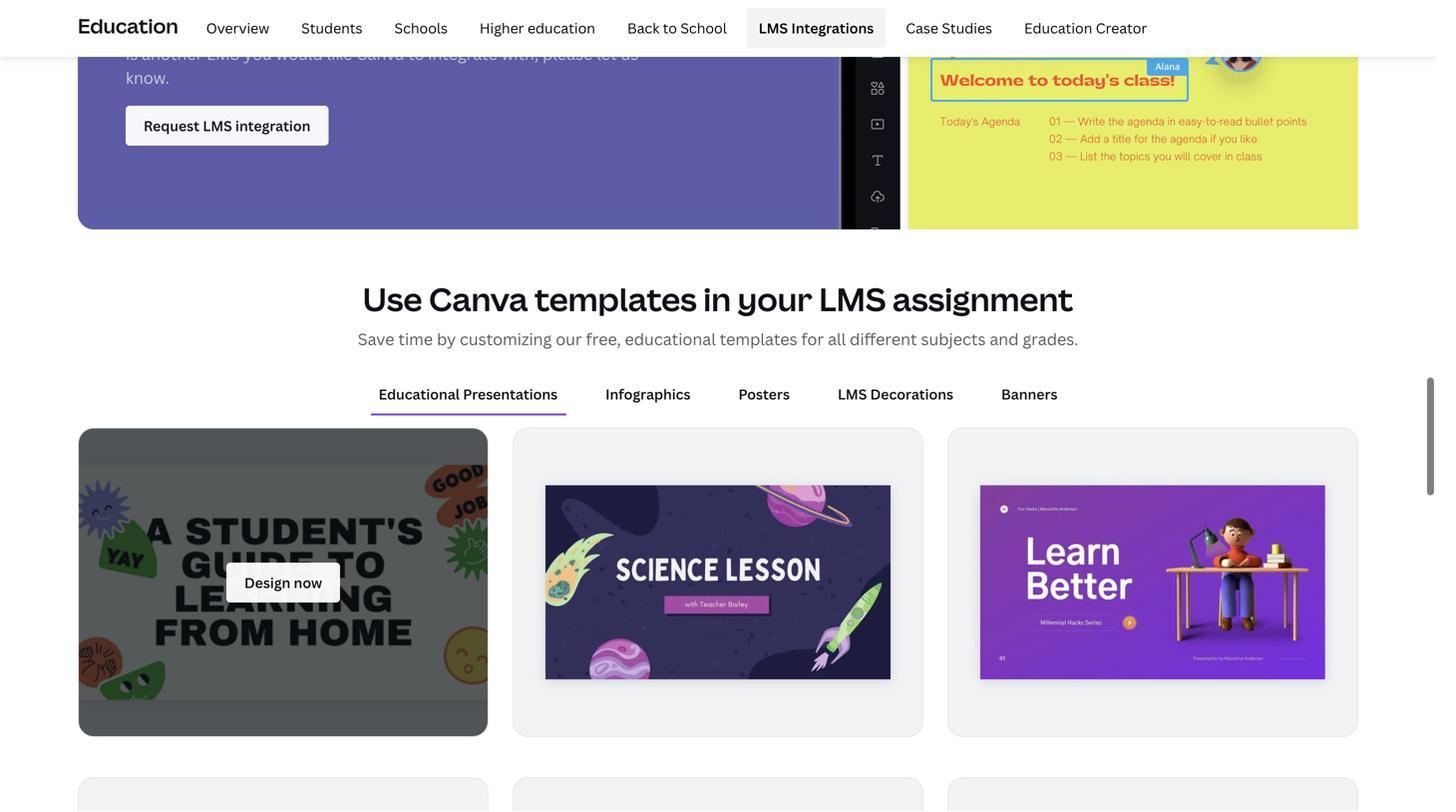 Task type: describe. For each thing, give the bounding box(es) containing it.
overview
[[206, 18, 270, 37]]

purple space race science lesson education presentation image
[[546, 485, 891, 680]]

presentations
[[463, 385, 558, 404]]

lms decorations button
[[830, 375, 962, 414]]

menu bar containing overview
[[186, 8, 1160, 48]]

educational
[[625, 328, 716, 350]]

and
[[990, 328, 1019, 350]]

is
[[126, 43, 138, 65]]

1 horizontal spatial templates
[[720, 328, 798, 350]]

lms integrations link
[[747, 8, 886, 48]]

in inside use canva templates in your lms assignment save time by customizing our free, educational templates for all different subjects and grades.
[[704, 278, 731, 321]]

let
[[597, 43, 617, 65]]

educational
[[379, 385, 460, 404]]

education for education
[[78, 12, 178, 39]]

banners
[[1002, 385, 1058, 404]]

if
[[605, 19, 616, 41]]

everyone
[[291, 19, 363, 41]]

posters
[[739, 385, 790, 404]]

higher education
[[480, 18, 596, 37]]

would
[[276, 43, 323, 65]]

want
[[153, 19, 191, 41]]

to down schools
[[408, 43, 425, 65]]

case
[[906, 18, 939, 37]]

schools
[[395, 18, 448, 37]]

by
[[437, 328, 456, 350]]

schools link
[[383, 8, 460, 48]]

we want to empower everyone to do their best work in canva. if there is another lms you would like canva to integrate with, please let us know.
[[126, 19, 661, 88]]

higher
[[480, 18, 524, 37]]

case studies link
[[894, 8, 1005, 48]]

please
[[543, 43, 593, 65]]

back to school link
[[616, 8, 739, 48]]

customizing
[[460, 328, 552, 350]]

creator
[[1096, 18, 1148, 37]]

different
[[850, 328, 918, 350]]

infographics
[[606, 385, 691, 404]]

lms inside lms decorations button
[[838, 385, 867, 404]]

free,
[[586, 328, 621, 350]]

lms inside lms integrations link
[[759, 18, 788, 37]]

their
[[411, 19, 448, 41]]

lms inside use canva templates in your lms assignment save time by customizing our free, educational templates for all different subjects and grades.
[[819, 278, 886, 321]]

grades.
[[1023, 328, 1079, 350]]

banner image
[[856, 0, 1359, 230]]

use
[[363, 278, 423, 321]]

canva inside use canva templates in your lms assignment save time by customizing our free, educational templates for all different subjects and grades.
[[429, 278, 528, 321]]

integrations
[[792, 18, 874, 37]]

canva inside we want to empower everyone to do their best work in canva. if there is another lms you would like canva to integrate with, please let us know.
[[357, 43, 404, 65]]

educational presentations
[[379, 385, 558, 404]]

lms decorations
[[838, 385, 954, 404]]

studies
[[942, 18, 993, 37]]



Task type: vqa. For each thing, say whether or not it's contained in the screenshot.
top in
yes



Task type: locate. For each thing, give the bounding box(es) containing it.
0 vertical spatial in
[[531, 19, 545, 41]]

1 horizontal spatial canva
[[429, 278, 528, 321]]

0 horizontal spatial in
[[531, 19, 545, 41]]

save
[[358, 328, 395, 350]]

education
[[528, 18, 596, 37]]

colorful modern stickers remote learning events and special interest presentation image
[[75, 465, 492, 700]]

education up is on the left top of page
[[78, 12, 178, 39]]

students
[[302, 18, 363, 37]]

your
[[738, 278, 813, 321]]

education left creator
[[1025, 18, 1093, 37]]

education
[[78, 12, 178, 39], [1025, 18, 1093, 37]]

our
[[556, 328, 582, 350]]

lms integrations
[[759, 18, 874, 37]]

0 vertical spatial templates
[[535, 278, 697, 321]]

education for education creator
[[1025, 18, 1093, 37]]

higher education link
[[468, 8, 608, 48]]

us
[[621, 43, 639, 65]]

to
[[663, 18, 677, 37], [195, 19, 211, 41], [367, 19, 383, 41], [408, 43, 425, 65]]

in inside we want to empower everyone to do their best work in canva. if there is another lms you would like canva to integrate with, please let us know.
[[531, 19, 545, 41]]

case studies
[[906, 18, 993, 37]]

canva
[[357, 43, 404, 65], [429, 278, 528, 321]]

do
[[387, 19, 408, 41]]

canva up customizing
[[429, 278, 528, 321]]

to left do
[[367, 19, 383, 41]]

education creator link
[[1013, 8, 1160, 48]]

with,
[[502, 43, 539, 65]]

menu bar
[[186, 8, 1160, 48]]

in
[[531, 19, 545, 41], [704, 278, 731, 321]]

work
[[490, 19, 527, 41]]

all
[[828, 328, 846, 350]]

use canva templates in your lms assignment save time by customizing our free, educational templates for all different subjects and grades.
[[358, 278, 1079, 350]]

templates down your
[[720, 328, 798, 350]]

empower
[[215, 19, 288, 41]]

in right work
[[531, 19, 545, 41]]

lms inside we want to empower everyone to do their best work in canva. if there is another lms you would like canva to integrate with, please let us know.
[[207, 43, 240, 65]]

1 horizontal spatial in
[[704, 278, 731, 321]]

know.
[[126, 67, 169, 88]]

for
[[802, 328, 824, 350]]

1 horizontal spatial education
[[1025, 18, 1093, 37]]

infographics button
[[598, 375, 699, 414]]

lms down overview
[[207, 43, 240, 65]]

0 vertical spatial canva
[[357, 43, 404, 65]]

time
[[398, 328, 433, 350]]

canva down do
[[357, 43, 404, 65]]

like
[[327, 43, 353, 65]]

1 vertical spatial canva
[[429, 278, 528, 321]]

to right back
[[663, 18, 677, 37]]

posters button
[[731, 375, 798, 414]]

0 horizontal spatial templates
[[535, 278, 697, 321]]

integrate
[[428, 43, 498, 65]]

templates up free,
[[535, 278, 697, 321]]

0 horizontal spatial education
[[78, 12, 178, 39]]

school
[[681, 18, 727, 37]]

templates
[[535, 278, 697, 321], [720, 328, 798, 350]]

decorations
[[871, 385, 954, 404]]

another
[[142, 43, 203, 65]]

1 vertical spatial in
[[704, 278, 731, 321]]

lms left integrations
[[759, 18, 788, 37]]

lms
[[759, 18, 788, 37], [207, 43, 240, 65], [819, 278, 886, 321], [838, 385, 867, 404]]

fun purple illustrated 3d humans education keynote presentation image
[[981, 485, 1326, 680]]

we
[[126, 19, 150, 41]]

back
[[628, 18, 660, 37]]

banners button
[[994, 375, 1066, 414]]

1 vertical spatial templates
[[720, 328, 798, 350]]

canva.
[[549, 19, 601, 41]]

back to school
[[628, 18, 727, 37]]

lms down "all" at the top right of page
[[838, 385, 867, 404]]

there
[[619, 19, 661, 41]]

educational presentations button
[[371, 375, 566, 414]]

you
[[244, 43, 272, 65]]

education creator
[[1025, 18, 1148, 37]]

best
[[452, 19, 486, 41]]

in left your
[[704, 278, 731, 321]]

lms up "all" at the top right of page
[[819, 278, 886, 321]]

assignment
[[893, 278, 1074, 321]]

overview link
[[194, 8, 282, 48]]

education inside 'link'
[[1025, 18, 1093, 37]]

to inside 'menu bar'
[[663, 18, 677, 37]]

0 horizontal spatial canva
[[357, 43, 404, 65]]

subjects
[[921, 328, 986, 350]]

students link
[[290, 8, 375, 48]]

to right want
[[195, 19, 211, 41]]



